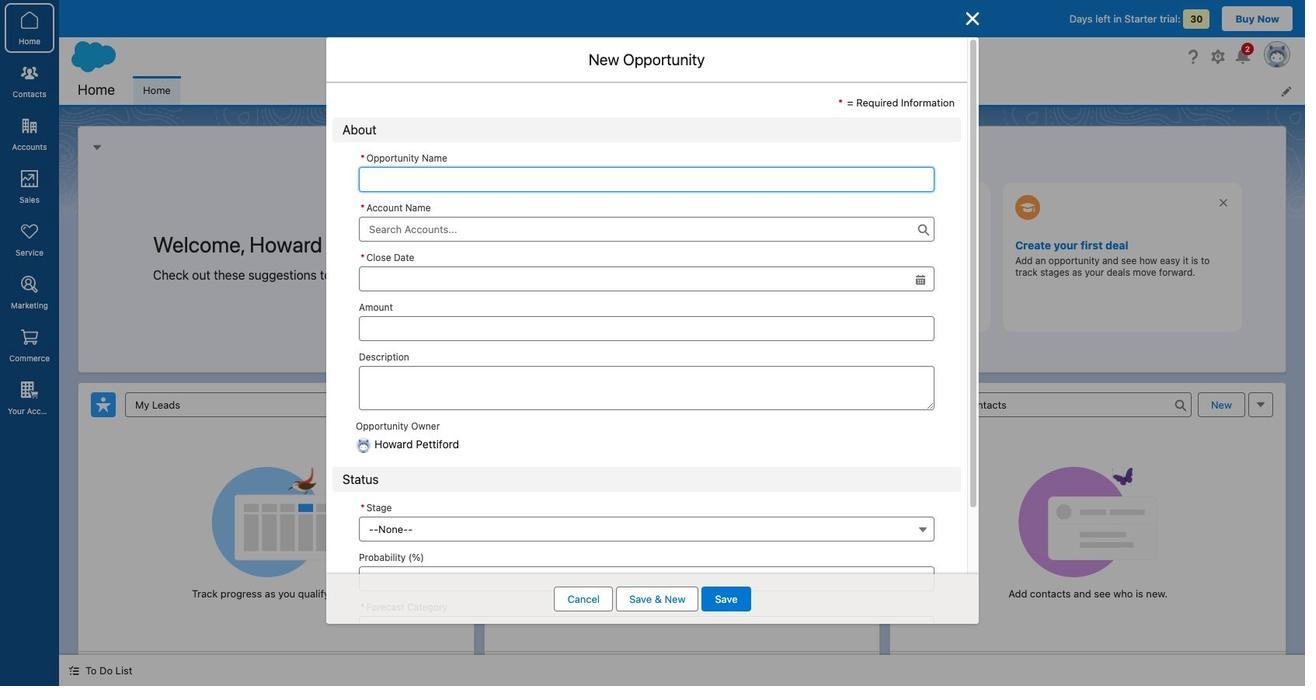 Task type: vqa. For each thing, say whether or not it's contained in the screenshot.
text field at top
yes



Task type: locate. For each thing, give the bounding box(es) containing it.
Stage - Current Selection: --None-- button
[[359, 517, 935, 542]]

text default image
[[68, 665, 79, 676]]

None text field
[[359, 266, 935, 291], [359, 567, 935, 592], [359, 266, 935, 291], [359, 567, 935, 592]]

group
[[359, 247, 935, 291]]

None text field
[[359, 167, 935, 192], [359, 316, 935, 341], [359, 366, 935, 410], [359, 167, 935, 192], [359, 316, 935, 341], [359, 366, 935, 410]]

list
[[134, 76, 1305, 105]]



Task type: describe. For each thing, give the bounding box(es) containing it.
Search Accounts... text field
[[359, 216, 935, 241]]

inverse image
[[963, 9, 982, 28]]



